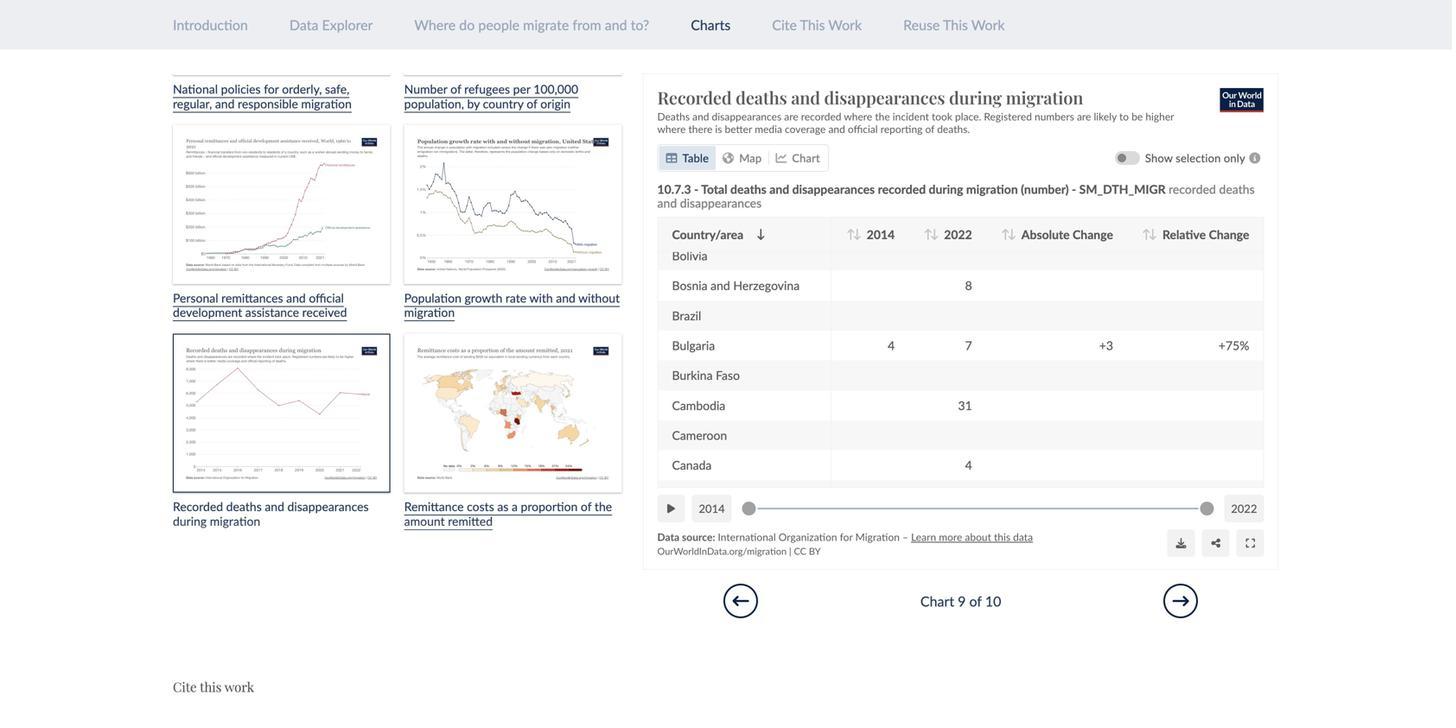 Task type: describe. For each thing, give the bounding box(es) containing it.
cambodia
[[672, 398, 726, 413]]

learn more about this data link
[[912, 531, 1033, 544]]

1 are from the left
[[785, 110, 799, 123]]

reporting
[[881, 123, 923, 135]]

chart link
[[769, 146, 827, 170]]

–
[[903, 531, 909, 544]]

where
[[414, 16, 456, 33]]

work for reuse this work
[[972, 16, 1005, 33]]

with
[[530, 291, 553, 305]]

show
[[1146, 151, 1173, 165]]

10.7.3 - total deaths and disappearances recorded during migration (number) - sm_dth_migr
[[658, 182, 1166, 197]]

circle info image
[[1246, 153, 1265, 164]]

(number)
[[1021, 182, 1069, 197]]

deaths for recorded
[[1220, 182, 1255, 197]]

reuse this work link
[[904, 16, 1005, 33]]

0 vertical spatial 2014
[[867, 227, 895, 242]]

and right the "bosnia"
[[711, 279, 731, 293]]

assistance
[[245, 305, 299, 320]]

media
[[755, 123, 783, 135]]

of left origin
[[527, 96, 537, 111]]

2 - from the left
[[1072, 182, 1077, 197]]

arrow down long image for 2014
[[854, 229, 862, 240]]

+3
[[1100, 339, 1114, 353]]

for inside national policies for orderly, safe, regular, and responsible migration
[[264, 82, 279, 96]]

data explorer link
[[290, 16, 373, 33]]

1 - from the left
[[694, 182, 699, 197]]

work for cite this work
[[829, 16, 862, 33]]

remitted
[[448, 514, 493, 529]]

registered
[[984, 110, 1032, 123]]

and inside population growth rate with and without migration
[[556, 291, 576, 305]]

migration inside national policies for orderly, safe, regular, and responsible migration
[[301, 96, 352, 111]]

is
[[715, 123, 722, 135]]

disappearances down chart
[[793, 182, 875, 197]]

chart line image
[[776, 153, 787, 164]]

0 vertical spatial migration
[[782, 3, 908, 40]]

work
[[225, 679, 254, 697]]

country/area
[[672, 227, 744, 242]]

this for cite
[[800, 16, 825, 33]]

the inside recorded deaths and disappearances during migration deaths and disappearances are recorded where the incident took place. registered numbers are likely to be higher where there is better media coverage and official reporting of deaths.
[[875, 110, 890, 123]]

number of refugees per 100,000 population, by country of origin link
[[404, 0, 622, 111]]

as
[[497, 500, 509, 514]]

table link
[[659, 146, 716, 170]]

cite this work
[[772, 16, 862, 33]]

country
[[483, 96, 524, 111]]

chart 9 of 10
[[921, 593, 1002, 610]]

download image
[[1176, 539, 1187, 549]]

1 horizontal spatial where
[[844, 110, 873, 123]]

data for data explorer
[[290, 16, 319, 33]]

national
[[173, 82, 218, 96]]

to
[[1120, 110, 1129, 123]]

responsible
[[238, 96, 298, 111]]

deaths
[[658, 110, 690, 123]]

disappearances up incident
[[825, 86, 946, 109]]

and inside national policies for orderly, safe, regular, and responsible migration
[[215, 96, 235, 111]]

burkina faso
[[672, 369, 740, 383]]

of inside remittance costs as a proportion of the amount remitted
[[581, 500, 592, 514]]

remittance costs as a proportion of the amount remitted link
[[404, 334, 622, 529]]

100,000
[[534, 82, 579, 96]]

people
[[478, 16, 520, 33]]

bulgaria
[[672, 339, 715, 353]]

personal remittances and official development assistance received link
[[173, 125, 391, 320]]

took
[[932, 110, 953, 123]]

numbers
[[1035, 110, 1075, 123]]

go to next slide image
[[1173, 594, 1189, 610]]

show selection only
[[1146, 151, 1246, 165]]

arrow up long image for absolute change
[[1002, 229, 1010, 240]]

cite for cite this work
[[173, 679, 197, 697]]

1 vertical spatial during
[[929, 182, 964, 197]]

cite this work
[[173, 679, 254, 697]]

only
[[1224, 151, 1246, 165]]

without
[[579, 291, 620, 305]]

per
[[513, 82, 531, 96]]

to?
[[631, 16, 649, 33]]

source:
[[682, 531, 716, 544]]

rate
[[506, 291, 527, 305]]

canada
[[672, 458, 712, 473]]

recorded inside recorded deaths and disappearances during migration deaths and disappearances are recorded where the incident took place. registered numbers are likely to be higher where there is better media coverage and official reporting of deaths.
[[801, 110, 842, 123]]

cc
[[794, 546, 807, 558]]

bosnia and herzegovina
[[672, 279, 800, 293]]

proportion
[[521, 500, 578, 514]]

map link
[[716, 146, 769, 170]]

1 arrow down long image from the left
[[757, 229, 766, 240]]

1 horizontal spatial 2022
[[1232, 502, 1258, 516]]

faso
[[716, 369, 740, 383]]

and down chart line image
[[770, 182, 790, 197]]

disappearances up map
[[712, 110, 782, 123]]

31
[[959, 398, 973, 413]]

relative
[[1163, 227, 1206, 242]]

charts link
[[691, 16, 731, 33]]

and down recorded
[[693, 110, 710, 123]]

learn
[[912, 531, 937, 544]]

a
[[512, 500, 518, 514]]

orderly,
[[282, 82, 322, 96]]

and inside personal remittances and official development assistance received
[[286, 291, 306, 305]]

and inside recorded deaths and disappearances
[[658, 196, 677, 210]]

change for absolute change
[[1073, 227, 1114, 242]]

10
[[986, 593, 1002, 610]]

bolivia
[[672, 249, 708, 263]]

deaths for recorded
[[736, 86, 787, 109]]

|
[[789, 546, 792, 558]]

recorded deaths and disappearances during migration link
[[658, 86, 1265, 109]]

likely
[[1094, 110, 1117, 123]]

be
[[1132, 110, 1143, 123]]

charts
[[691, 16, 731, 33]]

official inside recorded deaths and disappearances during migration deaths and disappearances are recorded where the incident took place. registered numbers are likely to be higher where there is better media coverage and official reporting of deaths.
[[848, 123, 878, 135]]

recorded deaths and disappearances
[[658, 182, 1255, 210]]

cite this work link
[[772, 16, 862, 33]]

disappearances inside recorded deaths and disappearances
[[680, 196, 762, 210]]

migration left (number)
[[967, 182, 1018, 197]]

expand image
[[1246, 539, 1255, 549]]

explorer
[[322, 16, 373, 33]]

reuse this work
[[904, 16, 1005, 33]]

received
[[302, 305, 347, 320]]

population
[[404, 291, 462, 305]]



Task type: locate. For each thing, give the bounding box(es) containing it.
migration up numbers
[[1006, 86, 1084, 109]]

0 horizontal spatial data
[[290, 16, 319, 33]]

1 vertical spatial the
[[595, 500, 612, 514]]

1 horizontal spatial 2014
[[867, 227, 895, 242]]

4 for bulgaria
[[888, 339, 895, 353]]

recorded
[[658, 86, 732, 109]]

for right organization
[[840, 531, 853, 544]]

the right proportion
[[595, 500, 612, 514]]

3 arrow up long image from the left
[[1143, 229, 1151, 240]]

ourworldindata.org/migration
[[658, 546, 787, 558]]

4 left 7
[[888, 339, 895, 353]]

total
[[702, 182, 728, 197]]

the inside remittance costs as a proportion of the amount remitted
[[595, 500, 612, 514]]

arrow down long image left arrow up long image at the top right
[[854, 229, 862, 240]]

this right on
[[800, 16, 825, 33]]

1 horizontal spatial this
[[994, 531, 1011, 544]]

arrow up long image for relative change
[[1143, 229, 1151, 240]]

personal
[[173, 291, 218, 305]]

0 horizontal spatial -
[[694, 182, 699, 197]]

and right with
[[556, 291, 576, 305]]

1 vertical spatial cite
[[173, 679, 197, 697]]

cape
[[672, 488, 700, 503]]

migration inside population growth rate with and without migration
[[404, 305, 455, 320]]

official right assistance at left
[[309, 291, 344, 305]]

4 down 31
[[966, 458, 973, 473]]

from
[[573, 16, 602, 33]]

0 horizontal spatial 2022
[[945, 227, 973, 242]]

data left explorer
[[290, 16, 319, 33]]

work left reuse
[[829, 16, 862, 33]]

0 horizontal spatial are
[[785, 110, 799, 123]]

0 vertical spatial the
[[875, 110, 890, 123]]

migration right responsible
[[301, 96, 352, 111]]

arrow down long image for absolute change
[[1008, 229, 1017, 240]]

0 horizontal spatial the
[[595, 500, 612, 514]]

interactive
[[514, 3, 650, 40]]

remittances
[[221, 291, 283, 305]]

development
[[173, 305, 242, 320]]

+75%
[[1219, 339, 1250, 353]]

0 horizontal spatial change
[[1073, 227, 1114, 242]]

of left by
[[451, 82, 461, 96]]

1 horizontal spatial change
[[1209, 227, 1250, 242]]

international
[[718, 531, 776, 544]]

recorded up arrow up long image at the top right
[[878, 182, 926, 197]]

the left incident
[[875, 110, 890, 123]]

0 horizontal spatial where
[[658, 123, 686, 135]]

8
[[966, 279, 973, 293]]

data down play icon at the left bottom
[[658, 531, 680, 544]]

population growth rate with and without migration link
[[404, 125, 622, 320]]

1 horizontal spatial data
[[658, 531, 680, 544]]

2 arrow up long image from the left
[[1002, 229, 1010, 240]]

2014 left arrow up long image at the top right
[[867, 227, 895, 242]]

0 horizontal spatial work
[[829, 16, 862, 33]]

3 arrow down long image from the left
[[1149, 229, 1158, 240]]

number
[[404, 82, 448, 96]]

2 change from the left
[[1209, 227, 1250, 242]]

1 vertical spatial data
[[658, 531, 680, 544]]

1 horizontal spatial cite
[[772, 16, 797, 33]]

by
[[809, 546, 821, 558]]

this left work
[[200, 679, 222, 697]]

safe,
[[325, 82, 350, 96]]

remittance costs as a proportion of the amount remitted
[[404, 500, 612, 529]]

1 horizontal spatial are
[[1077, 110, 1092, 123]]

this for reuse
[[943, 16, 968, 33]]

cite left work
[[173, 679, 197, 697]]

2022 up expand image
[[1232, 502, 1258, 516]]

2014 up source:
[[699, 502, 725, 516]]

refugees
[[464, 82, 510, 96]]

ourworldindata.org/migration | cc by
[[658, 546, 821, 558]]

1 vertical spatial for
[[840, 531, 853, 544]]

0 vertical spatial official
[[848, 123, 878, 135]]

of right the 9
[[970, 593, 982, 610]]

burkina
[[672, 369, 713, 383]]

migration
[[782, 3, 908, 40], [856, 531, 900, 544]]

1 horizontal spatial work
[[972, 16, 1005, 33]]

1 arrow up long image from the left
[[847, 229, 855, 240]]

0 horizontal spatial 4
[[888, 339, 895, 353]]

official inside personal remittances and official development assistance received
[[309, 291, 344, 305]]

bosnia
[[672, 279, 708, 293]]

where do people migrate from and to? link
[[414, 16, 649, 33]]

1 horizontal spatial arrow down long image
[[1008, 229, 1017, 240]]

change right absolute
[[1073, 227, 1114, 242]]

deaths down only
[[1220, 182, 1255, 197]]

where
[[844, 110, 873, 123], [658, 123, 686, 135]]

arrow down long image left absolute
[[1008, 229, 1017, 240]]

this
[[800, 16, 825, 33], [943, 16, 968, 33]]

where left there
[[658, 123, 686, 135]]

on
[[743, 3, 775, 40]]

1 vertical spatial migration
[[856, 531, 900, 544]]

migration
[[1006, 86, 1084, 109], [301, 96, 352, 111], [967, 182, 1018, 197], [404, 305, 455, 320]]

2 horizontal spatial arrow down long image
[[1149, 229, 1158, 240]]

1 work from the left
[[829, 16, 862, 33]]

more
[[939, 531, 963, 544]]

1 horizontal spatial for
[[840, 531, 853, 544]]

2 horizontal spatial recorded
[[1169, 182, 1217, 197]]

of left "deaths."
[[926, 123, 935, 135]]

recorded inside recorded deaths and disappearances
[[1169, 182, 1217, 197]]

during up place.
[[949, 86, 1002, 109]]

0 horizontal spatial cite
[[173, 679, 197, 697]]

work
[[829, 16, 862, 33], [972, 16, 1005, 33]]

1 horizontal spatial this
[[943, 16, 968, 33]]

recorded up chart
[[801, 110, 842, 123]]

2022 right arrow up long image at the top right
[[945, 227, 973, 242]]

reuse
[[904, 16, 940, 33]]

0 horizontal spatial this
[[800, 16, 825, 33]]

0 vertical spatial during
[[949, 86, 1002, 109]]

cape verde
[[672, 488, 733, 503]]

migration left –
[[856, 531, 900, 544]]

this right reuse
[[943, 16, 968, 33]]

official left reporting
[[848, 123, 878, 135]]

migration right on
[[782, 3, 908, 40]]

change for relative change
[[1209, 227, 1250, 242]]

deaths inside recorded deaths and disappearances during migration deaths and disappearances are recorded where the incident took place. registered numbers are likely to be higher where there is better media coverage and official reporting of deaths.
[[736, 86, 787, 109]]

0 horizontal spatial arrow down long image
[[757, 229, 766, 240]]

charts
[[657, 3, 736, 40]]

about
[[965, 531, 992, 544]]

share nodes image
[[1212, 539, 1221, 549]]

during
[[949, 86, 1002, 109], [929, 182, 964, 197]]

work right reuse
[[972, 16, 1005, 33]]

where left reporting
[[844, 110, 873, 123]]

recorded down "show selection only"
[[1169, 182, 1217, 197]]

arrow up long image left relative
[[1143, 229, 1151, 240]]

migration inside recorded deaths and disappearances during migration deaths and disappearances are recorded where the incident took place. registered numbers are likely to be higher where there is better media coverage and official reporting of deaths.
[[1006, 86, 1084, 109]]

interactive charts on migration
[[514, 3, 908, 40]]

absolute
[[1022, 227, 1070, 242]]

1 this from the left
[[800, 16, 825, 33]]

0 vertical spatial data
[[290, 16, 319, 33]]

deaths inside recorded deaths and disappearances
[[1220, 182, 1255, 197]]

growth
[[465, 291, 503, 305]]

0 horizontal spatial for
[[264, 82, 279, 96]]

regular,
[[173, 96, 212, 111]]

brazil
[[672, 309, 702, 323]]

cameroon
[[672, 428, 727, 443]]

amount
[[404, 514, 445, 529]]

1 arrow down long image from the left
[[854, 229, 862, 240]]

arrow up long image left absolute
[[1002, 229, 1010, 240]]

arrow up long image
[[924, 229, 933, 240]]

arrow down long image down recorded deaths and disappearances
[[931, 229, 939, 240]]

arrow down long image
[[854, 229, 862, 240], [1008, 229, 1017, 240], [1149, 229, 1158, 240]]

ourworldindata.org/migration link
[[658, 546, 787, 558]]

arrow down long image left relative
[[1149, 229, 1158, 240]]

1 horizontal spatial recorded
[[878, 182, 926, 197]]

2 are from the left
[[1077, 110, 1092, 123]]

and right "remittances"
[[286, 291, 306, 305]]

0 vertical spatial cite
[[772, 16, 797, 33]]

0 horizontal spatial arrow down long image
[[854, 229, 862, 240]]

data source: international organization for migration – learn more about this data
[[658, 531, 1033, 544]]

arrow up long image down 10.7.3 - total deaths and disappearances recorded during migration (number) - sm_dth_migr
[[847, 229, 855, 240]]

2 work from the left
[[972, 16, 1005, 33]]

disappearances up country/area
[[680, 196, 762, 210]]

cc by link
[[794, 546, 821, 558]]

cite for cite this work
[[772, 16, 797, 33]]

1 vertical spatial this
[[200, 679, 222, 697]]

population growth rate with and without migration
[[404, 291, 620, 320]]

policies
[[221, 82, 261, 96]]

for right policies
[[264, 82, 279, 96]]

0 vertical spatial for
[[264, 82, 279, 96]]

official
[[848, 123, 878, 135], [309, 291, 344, 305]]

arrow down long image for relative change
[[1149, 229, 1158, 240]]

chart
[[792, 151, 821, 165]]

cite right charts link
[[772, 16, 797, 33]]

10.7.3
[[658, 182, 692, 197]]

of right proportion
[[581, 500, 592, 514]]

and right the regular, at the top left of the page
[[215, 96, 235, 111]]

0 vertical spatial 4
[[888, 339, 895, 353]]

1 vertical spatial 2014
[[699, 502, 725, 516]]

0 horizontal spatial official
[[309, 291, 344, 305]]

0 horizontal spatial this
[[200, 679, 222, 697]]

national policies for orderly, safe, regular, and responsible migration
[[173, 82, 352, 111]]

relative change
[[1163, 227, 1250, 242]]

earth americas image
[[723, 153, 734, 164]]

herzegovina
[[734, 279, 800, 293]]

0 horizontal spatial 2014
[[699, 502, 725, 516]]

deaths.
[[938, 123, 970, 135]]

2 arrow down long image from the left
[[931, 229, 939, 240]]

1 vertical spatial 2022
[[1232, 502, 1258, 516]]

national policies for orderly, safe, regular, and responsible migration link
[[173, 0, 391, 111]]

0 horizontal spatial arrow up long image
[[847, 229, 855, 240]]

and right coverage
[[829, 123, 846, 135]]

1 horizontal spatial arrow up long image
[[1002, 229, 1010, 240]]

arrow up long image
[[847, 229, 855, 240], [1002, 229, 1010, 240], [1143, 229, 1151, 240]]

0 vertical spatial this
[[994, 531, 1011, 544]]

this left data
[[994, 531, 1011, 544]]

deaths down map
[[731, 182, 767, 197]]

1 horizontal spatial -
[[1072, 182, 1077, 197]]

during up arrow up long image at the top right
[[929, 182, 964, 197]]

2 horizontal spatial arrow up long image
[[1143, 229, 1151, 240]]

9
[[958, 593, 966, 610]]

and left to?
[[605, 16, 627, 33]]

table image
[[666, 153, 678, 164]]

higher
[[1146, 110, 1175, 123]]

1 vertical spatial 4
[[966, 458, 973, 473]]

2 this from the left
[[943, 16, 968, 33]]

incident
[[893, 110, 930, 123]]

1 change from the left
[[1073, 227, 1114, 242]]

- left total
[[694, 182, 699, 197]]

2 arrow down long image from the left
[[1008, 229, 1017, 240]]

for
[[264, 82, 279, 96], [840, 531, 853, 544]]

1 horizontal spatial official
[[848, 123, 878, 135]]

are right "media"
[[785, 110, 799, 123]]

- right (number)
[[1072, 182, 1077, 197]]

number of refugees per 100,000 population, by country of origin
[[404, 82, 579, 111]]

play image
[[668, 504, 675, 514]]

data
[[290, 16, 319, 33], [658, 531, 680, 544]]

1 horizontal spatial arrow down long image
[[931, 229, 939, 240]]

go to previous slide image
[[733, 594, 749, 610]]

remittance
[[404, 500, 464, 514]]

data for data source: international organization for migration – learn more about this data
[[658, 531, 680, 544]]

arrow up long image for 2014
[[847, 229, 855, 240]]

organization
[[779, 531, 838, 544]]

data explorer
[[290, 16, 373, 33]]

are
[[785, 110, 799, 123], [1077, 110, 1092, 123]]

disappearances
[[825, 86, 946, 109], [712, 110, 782, 123], [793, 182, 875, 197], [680, 196, 762, 210]]

of inside recorded deaths and disappearances during migration deaths and disappearances are recorded where the incident took place. registered numbers are likely to be higher where there is better media coverage and official reporting of deaths.
[[926, 123, 935, 135]]

and up coverage
[[791, 86, 821, 109]]

migration left growth
[[404, 305, 455, 320]]

1 vertical spatial official
[[309, 291, 344, 305]]

during inside recorded deaths and disappearances during migration deaths and disappearances are recorded where the incident took place. registered numbers are likely to be higher where there is better media coverage and official reporting of deaths.
[[949, 86, 1002, 109]]

4 for canada
[[966, 458, 973, 473]]

change right relative
[[1209, 227, 1250, 242]]

arrow down long image up herzegovina
[[757, 229, 766, 240]]

1 horizontal spatial the
[[875, 110, 890, 123]]

and down table image
[[658, 196, 677, 210]]

are left likely
[[1077, 110, 1092, 123]]

1 horizontal spatial 4
[[966, 458, 973, 473]]

origin
[[541, 96, 571, 111]]

0 horizontal spatial recorded
[[801, 110, 842, 123]]

arrow down long image
[[757, 229, 766, 240], [931, 229, 939, 240]]

place.
[[956, 110, 982, 123]]

recorded deaths and disappearances during migration deaths and disappearances are recorded where the incident took place. registered numbers are likely to be higher where there is better media coverage and official reporting of deaths.
[[658, 86, 1175, 135]]

better
[[725, 123, 752, 135]]

deaths up "media"
[[736, 86, 787, 109]]

0 vertical spatial 2022
[[945, 227, 973, 242]]



Task type: vqa. For each thing, say whether or not it's contained in the screenshot.
National
yes



